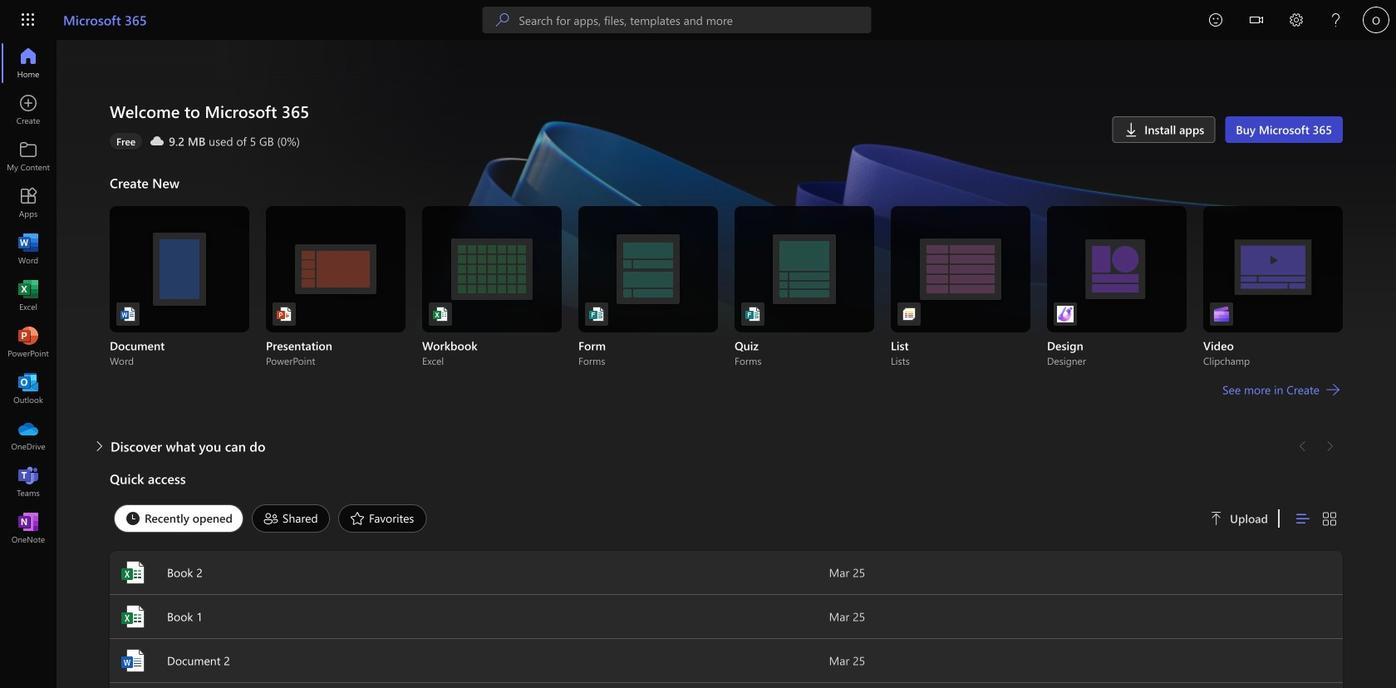 Task type: describe. For each thing, give the bounding box(es) containing it.
onenote image
[[20, 521, 37, 537]]

3 tab from the left
[[334, 505, 431, 533]]

create new element
[[110, 170, 1344, 433]]

name book 1 cell
[[110, 604, 830, 630]]

1 horizontal spatial excel image
[[120, 560, 146, 586]]

word image
[[20, 241, 37, 258]]

favorites element
[[338, 505, 427, 533]]

apps image
[[20, 195, 37, 211]]

home image
[[20, 55, 37, 72]]

powerpoint image
[[20, 334, 37, 351]]

name document 2 cell
[[110, 648, 830, 674]]

onedrive image
[[20, 427, 37, 444]]

1 tab from the left
[[110, 505, 248, 533]]

recently opened element
[[114, 505, 244, 533]]

0 vertical spatial excel image
[[20, 288, 37, 304]]

Search box. Suggestions appear as you type. search field
[[519, 7, 872, 33]]

o image
[[1364, 7, 1390, 33]]

name book 2 cell
[[110, 560, 830, 586]]

forms survey image
[[589, 306, 605, 323]]

teams image
[[20, 474, 37, 491]]

excel workbook image
[[432, 306, 449, 323]]

shared element
[[252, 505, 330, 533]]

this account doesn't have a microsoft 365 subscription. click to view your benefits. tooltip
[[110, 133, 142, 150]]



Task type: vqa. For each thing, say whether or not it's contained in the screenshot.
topmost Word icon
yes



Task type: locate. For each thing, give the bounding box(es) containing it.
outlook image
[[20, 381, 37, 397]]

excel image up powerpoint "icon"
[[20, 288, 37, 304]]

excel image
[[20, 288, 37, 304], [120, 560, 146, 586]]

application
[[0, 40, 1397, 688]]

banner
[[0, 0, 1397, 43]]

1 vertical spatial excel image
[[120, 560, 146, 586]]

tab list
[[110, 501, 1191, 537]]

lists list image
[[901, 306, 918, 323]]

2 tab from the left
[[248, 505, 334, 533]]

row group
[[110, 683, 1344, 688]]

my content image
[[20, 148, 37, 165]]

navigation
[[0, 40, 57, 552]]

word image
[[120, 648, 146, 674]]

list
[[110, 206, 1344, 368]]

designer design image
[[1058, 306, 1074, 323], [1058, 306, 1074, 323]]

0 horizontal spatial excel image
[[20, 288, 37, 304]]

create image
[[20, 101, 37, 118]]

new quiz image
[[745, 306, 762, 323]]

word document image
[[120, 306, 136, 323]]

powerpoint presentation image
[[276, 306, 293, 323]]

excel image
[[120, 604, 146, 630]]

tab
[[110, 505, 248, 533], [248, 505, 334, 533], [334, 505, 431, 533]]

clipchamp video image
[[1214, 306, 1231, 323]]

excel image up excel image
[[120, 560, 146, 586]]

None search field
[[483, 7, 872, 33]]



